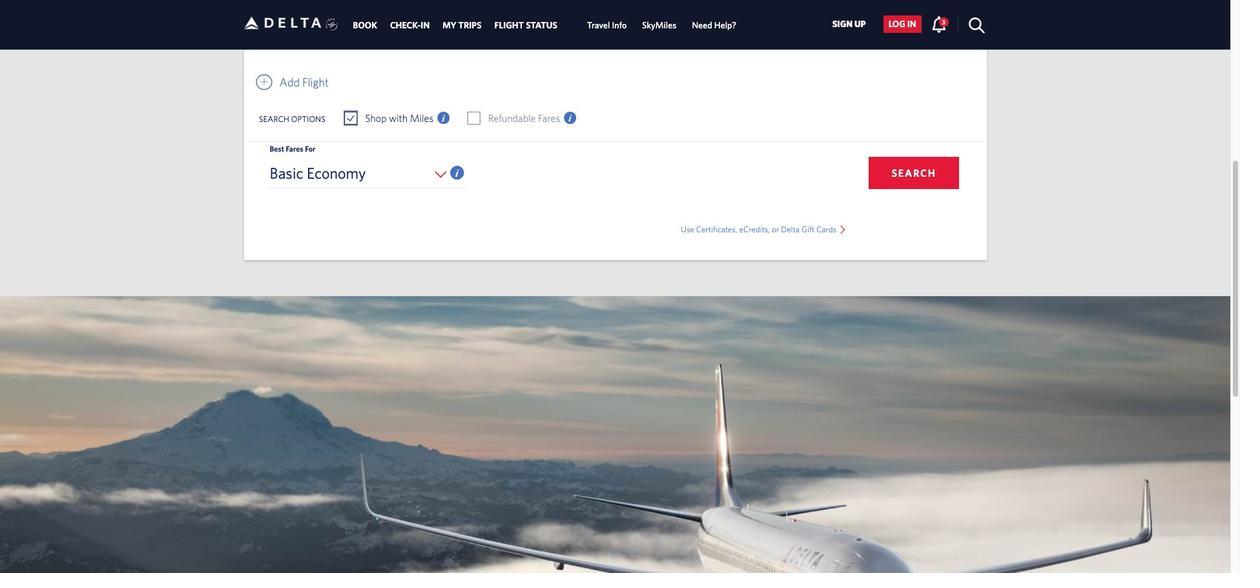 Task type: describe. For each thing, give the bounding box(es) containing it.
help?
[[714, 20, 737, 31]]

tab list containing book
[[347, 0, 744, 49]]

shop with miles
[[365, 112, 434, 124]]

3
[[942, 18, 946, 26]]

cards
[[817, 225, 837, 235]]

or
[[772, 225, 779, 235]]

cen
[[259, 7, 298, 31]]

Shop with Miles checkbox
[[345, 112, 357, 125]]

add flight
[[279, 76, 329, 89]]

need
[[692, 20, 712, 31]]

search for search options
[[259, 114, 289, 124]]

book tab panel
[[244, 0, 987, 260]]

certificates,
[[696, 225, 738, 235]]

my trips
[[443, 20, 482, 31]]

flight status
[[495, 20, 557, 31]]

refundable
[[488, 112, 536, 124]]

trips
[[458, 20, 482, 31]]

check-in link
[[390, 14, 430, 37]]

status
[[526, 20, 557, 31]]

use
[[681, 225, 694, 235]]

use certificates, ecredits, or delta gift cards link
[[681, 225, 856, 235]]

search button
[[869, 157, 959, 189]]

for
[[305, 144, 316, 153]]

options
[[291, 114, 326, 124]]

skymiles link
[[642, 14, 677, 37]]

check-
[[390, 20, 421, 31]]

my
[[443, 20, 456, 31]]

oka
[[396, 7, 439, 31]]

flight
[[302, 76, 329, 89]]

in
[[908, 19, 917, 29]]

sign up
[[832, 19, 866, 29]]

search for search
[[892, 167, 937, 179]]

shop
[[365, 112, 387, 124]]

fares
[[286, 144, 303, 153]]

flight status link
[[495, 14, 557, 37]]

travel
[[587, 20, 610, 31]]

log
[[889, 19, 906, 29]]

need help?
[[692, 20, 737, 31]]

miles
[[410, 112, 434, 124]]

book
[[353, 20, 377, 31]]

info
[[612, 20, 627, 31]]



Task type: locate. For each thing, give the bounding box(es) containing it.
(optional)
[[708, 9, 776, 27]]

delta air lines image
[[244, 3, 321, 43]]

dropdown caret image
[[836, 226, 849, 234]]

check-in
[[390, 20, 430, 31]]

book link
[[353, 14, 377, 37]]

flight
[[495, 20, 524, 31]]

log in
[[889, 19, 917, 29]]

ecredits,
[[740, 225, 770, 235]]

in
[[421, 20, 430, 31]]

connection (optional) link
[[628, 3, 813, 34]]

best
[[270, 144, 284, 153]]

up
[[855, 19, 866, 29]]

add flight button
[[256, 72, 329, 92]]

search options
[[259, 114, 326, 124]]

none text field inside book tab panel
[[488, 7, 581, 37]]

gift
[[802, 225, 815, 235]]

best fares for field
[[266, 158, 466, 189]]

add
[[279, 76, 300, 89]]

refundable fares
[[488, 112, 560, 124]]

advance search hero image image
[[0, 297, 1231, 574]]

Refundable Fares checkbox
[[468, 112, 480, 125]]

search inside button
[[892, 167, 937, 179]]

basic economy
[[270, 164, 366, 182]]

1 horizontal spatial search
[[892, 167, 937, 179]]

cen link
[[256, 3, 334, 36]]

travel info
[[587, 20, 627, 31]]

connection
[[631, 9, 705, 27]]

delta
[[781, 225, 800, 235]]

0 horizontal spatial search
[[259, 114, 289, 124]]

skyteam image
[[326, 4, 338, 45]]

travel info link
[[587, 14, 627, 37]]

skymiles
[[642, 20, 677, 31]]

oka link
[[364, 3, 442, 36]]

best fares for
[[270, 144, 316, 153]]

basic
[[270, 164, 303, 182]]

economy
[[307, 164, 366, 182]]

connection (optional)
[[631, 9, 776, 27]]

1 vertical spatial search
[[892, 167, 937, 179]]

sign up link
[[827, 15, 871, 33]]

3 link
[[931, 15, 949, 32]]

search
[[259, 114, 289, 124], [892, 167, 937, 179]]

use certificates, ecredits, or delta gift cards
[[681, 225, 839, 235]]

log in button
[[884, 15, 922, 33]]

tab list
[[347, 0, 744, 49]]

None text field
[[488, 7, 581, 37]]

0 vertical spatial search
[[259, 114, 289, 124]]

my trips link
[[443, 14, 482, 37]]

with
[[389, 112, 408, 124]]

sign
[[832, 19, 853, 29]]

fares
[[538, 112, 560, 124]]

need help? link
[[692, 14, 737, 37]]



Task type: vqa. For each thing, say whether or not it's contained in the screenshot.
THE MESSAGE US image on the right
no



